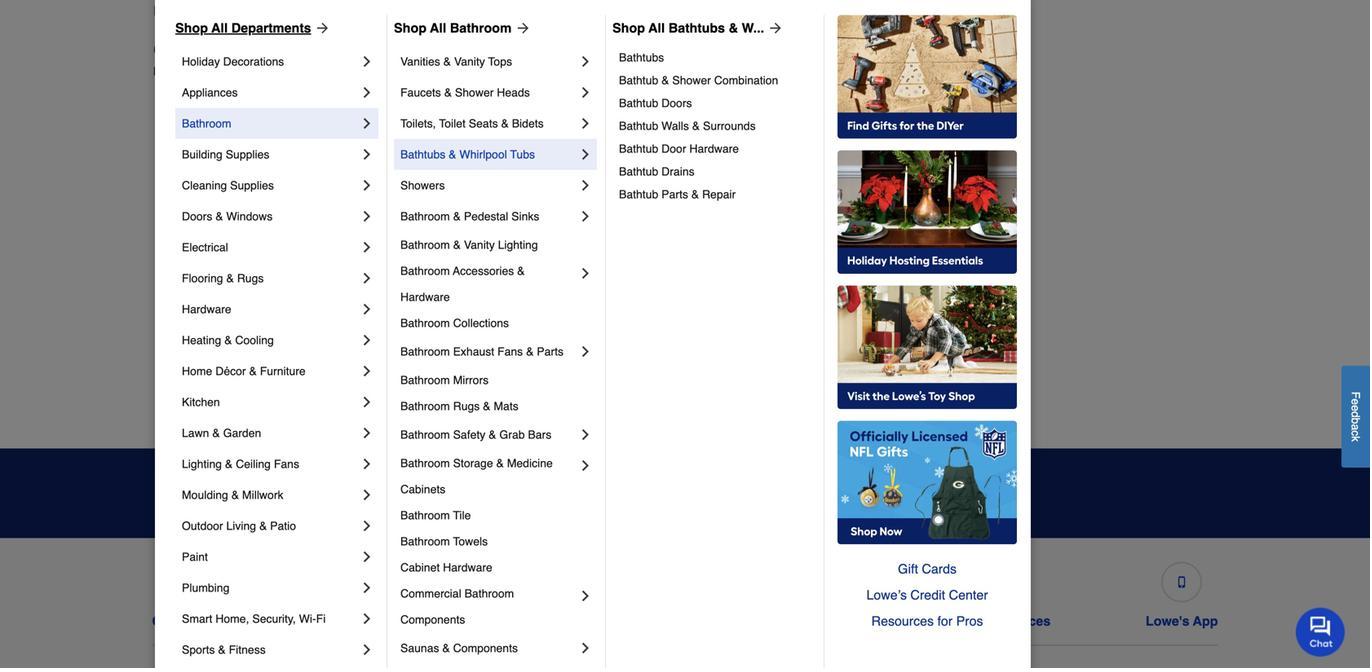Task type: locate. For each thing, give the bounding box(es) containing it.
0 vertical spatial east
[[166, 279, 189, 292]]

1 vertical spatial gift cards
[[763, 614, 826, 629]]

toilets, toilet seats & bidets
[[400, 117, 544, 130]]

arrow right image inside shop all bathtubs & w... link
[[764, 20, 784, 36]]

bathroom inside bathroom storage & medicine cabinets
[[400, 457, 450, 470]]

parts down the bathroom collections link
[[537, 345, 564, 358]]

& left grab
[[489, 429, 496, 442]]

commercial bathroom components
[[400, 588, 517, 627]]

1 horizontal spatial credit
[[911, 588, 945, 603]]

electrical
[[182, 241, 228, 254]]

rutherford
[[192, 312, 246, 325]]

bathroom down showers
[[400, 210, 450, 223]]

grab
[[499, 429, 525, 442]]

0 vertical spatial bathtubs
[[669, 20, 725, 35]]

chevron right image
[[577, 53, 594, 70], [359, 84, 375, 101], [577, 84, 594, 101], [359, 115, 375, 132], [577, 115, 594, 132], [577, 146, 594, 163], [359, 177, 375, 194], [577, 265, 594, 282], [359, 270, 375, 287], [577, 344, 594, 360], [359, 363, 375, 380], [359, 394, 375, 411], [577, 427, 594, 443], [359, 456, 375, 473], [359, 487, 375, 504], [577, 588, 594, 605], [359, 611, 375, 628], [359, 642, 375, 659]]

chevron right image for plumbing
[[359, 580, 375, 597]]

resources
[[872, 614, 934, 629]]

moulding & millwork
[[182, 489, 283, 502]]

& right storage
[[496, 457, 504, 470]]

heating
[[182, 334, 221, 347]]

2 arrow right image from the left
[[764, 20, 784, 36]]

bathtub down bathtub doors
[[619, 119, 658, 132]]

bathtubs up bathtub doors
[[619, 51, 664, 64]]

shop for shop all bathtubs & w...
[[613, 20, 645, 35]]

maple shade
[[698, 149, 765, 162]]

decorations
[[223, 55, 284, 68]]

2 all from the left
[[430, 20, 446, 35]]

lowe's for lowe's app
[[1146, 614, 1190, 629]]

1 horizontal spatial lighting
[[498, 238, 538, 252]]

0 horizontal spatial shower
[[455, 86, 494, 99]]

chevron right image for heating & cooling
[[359, 332, 375, 349]]

chevron right image
[[359, 53, 375, 70], [359, 146, 375, 163], [577, 177, 594, 194], [359, 208, 375, 225], [577, 208, 594, 225], [359, 239, 375, 256], [359, 301, 375, 318], [359, 332, 375, 349], [359, 425, 375, 442], [577, 458, 594, 474], [359, 518, 375, 535], [359, 549, 375, 566], [359, 580, 375, 597], [577, 641, 594, 657]]

bathtubs up bathtubs link
[[669, 20, 725, 35]]

1 vertical spatial a
[[1349, 424, 1362, 431]]

lighting
[[498, 238, 538, 252], [182, 458, 222, 471]]

lowe's credit center
[[534, 614, 664, 629]]

chevron right image for smart home, security, wi-fi
[[359, 611, 375, 628]]

0 horizontal spatial all
[[211, 20, 228, 35]]

toilet
[[439, 117, 466, 130]]

components inside commercial bathroom components
[[400, 614, 465, 627]]

chevron right image for showers
[[577, 177, 594, 194]]

0 vertical spatial jersey
[[381, 3, 420, 18]]

vanity for tops
[[454, 55, 485, 68]]

jersey up 'vanities'
[[381, 3, 420, 18]]

1 bathtub from the top
[[619, 74, 658, 87]]

shower for heads
[[455, 86, 494, 99]]

bathtubs & whirlpool tubs
[[400, 148, 535, 161]]

chevron right image for saunas & components
[[577, 641, 594, 657]]

1 vertical spatial rugs
[[453, 400, 480, 413]]

0 horizontal spatial arrow right image
[[512, 20, 531, 36]]

1 horizontal spatial shower
[[672, 74, 711, 87]]

cabinet
[[400, 561, 440, 575]]

flooring & rugs link
[[182, 263, 359, 294]]

shop all bathtubs & w... link
[[613, 18, 784, 38]]

2 e from the top
[[1349, 405, 1362, 412]]

kitchen link
[[182, 387, 359, 418]]

2 vertical spatial bathtubs
[[400, 148, 446, 161]]

us
[[204, 614, 221, 629]]

3 shop from the left
[[613, 20, 645, 35]]

2 horizontal spatial shop
[[613, 20, 645, 35]]

0 horizontal spatial jersey
[[266, 65, 300, 78]]

east rutherford link
[[166, 310, 246, 327]]

1 horizontal spatial rugs
[[453, 400, 480, 413]]

chevron right image for bathroom
[[359, 115, 375, 132]]

doors down the cleaning
[[182, 210, 212, 223]]

saunas & components link
[[400, 633, 577, 664]]

mobile image
[[1176, 577, 1188, 588]]

0 horizontal spatial bathtubs
[[400, 148, 446, 161]]

east down deptford link
[[166, 279, 189, 292]]

lowe's
[[153, 65, 189, 78], [534, 614, 578, 629], [1146, 614, 1190, 629]]

bathtub left drains
[[619, 165, 658, 178]]

bathroom down the "cabinet hardware" "link"
[[465, 588, 514, 601]]

1 horizontal spatial all
[[430, 20, 446, 35]]

east brunswick
[[166, 279, 244, 292]]

brunswick
[[192, 279, 244, 292]]

1 horizontal spatial a
[[1349, 424, 1362, 431]]

components for commercial bathroom components
[[400, 614, 465, 627]]

0 horizontal spatial rugs
[[237, 272, 264, 285]]

e up b
[[1349, 405, 1362, 412]]

arrow right image up tops
[[512, 20, 531, 36]]

1 all from the left
[[211, 20, 228, 35]]

arrow right image inside shop all bathroom link
[[512, 20, 531, 36]]

shop up bathtub doors
[[613, 20, 645, 35]]

home décor & furniture link
[[182, 356, 359, 387]]

moulding & millwork link
[[182, 480, 359, 511]]

lighting up moulding
[[182, 458, 222, 471]]

vanity up accessories in the left of the page
[[464, 238, 495, 252]]

hardware down east brunswick
[[182, 303, 231, 316]]

bathroom link
[[182, 108, 359, 139]]

bathroom inside 'link'
[[400, 374, 450, 387]]

deptford link
[[166, 245, 210, 261]]

shop all bathroom
[[394, 20, 512, 35]]

0 horizontal spatial city
[[153, 39, 190, 61]]

& inside bathroom storage & medicine cabinets
[[496, 457, 504, 470]]

storage
[[453, 457, 493, 470]]

whirlpool
[[459, 148, 507, 161]]

0 vertical spatial credit
[[911, 588, 945, 603]]

bathroom down manahawkin
[[400, 429, 450, 442]]

doors & windows link
[[182, 201, 359, 232]]

chat invite button image
[[1296, 608, 1346, 657]]

bathroom up lawnside link
[[400, 317, 450, 330]]

up
[[960, 486, 978, 501]]

2 horizontal spatial lowe's
[[1146, 614, 1190, 629]]

1 vertical spatial vanity
[[464, 238, 495, 252]]

2 vertical spatial jersey
[[432, 312, 466, 325]]

1 vertical spatial parts
[[537, 345, 564, 358]]

bathroom inside commercial bathroom components
[[465, 588, 514, 601]]

chevron right image for bathroom accessories & hardware
[[577, 265, 594, 282]]

0 vertical spatial vanity
[[454, 55, 485, 68]]

bathroom for bathroom mirrors
[[400, 374, 450, 387]]

0 horizontal spatial new
[[240, 65, 263, 78]]

bathroom down bathroom mirrors
[[400, 400, 450, 413]]

0 horizontal spatial credit
[[581, 614, 619, 629]]

fans right ceiling
[[274, 458, 299, 471]]

0 horizontal spatial doors
[[182, 210, 212, 223]]

bathroom inside "link"
[[400, 210, 450, 223]]

& up bathtub doors
[[662, 74, 669, 87]]

& down hamilton link on the top left
[[453, 210, 461, 223]]

bathtub down bathtub drains
[[619, 188, 658, 201]]

supplies for cleaning supplies
[[230, 179, 274, 192]]

toms
[[964, 279, 991, 292]]

bathroom collections link
[[400, 310, 594, 336]]

0 vertical spatial center
[[949, 588, 988, 603]]

center inside lowe's credit center link
[[623, 614, 664, 629]]

chevron right image for cleaning supplies
[[359, 177, 375, 194]]

lighting & ceiling fans link
[[182, 449, 359, 480]]

& right seats
[[501, 117, 509, 130]]

2 horizontal spatial all
[[649, 20, 665, 35]]

hardware inside bathroom accessories & hardware
[[400, 291, 450, 304]]

2 bathtub from the top
[[619, 97, 658, 110]]

bathtub up bathtub doors
[[619, 74, 658, 87]]

& right faucets
[[444, 86, 452, 99]]

1 vertical spatial supplies
[[230, 179, 274, 192]]

lighting & ceiling fans
[[182, 458, 299, 471]]

heating & cooling
[[182, 334, 274, 347]]

shower up 'toilets, toilet seats & bidets'
[[455, 86, 494, 99]]

1 horizontal spatial fans
[[498, 345, 523, 358]]

bathroom for bathroom storage & medicine cabinets
[[400, 457, 450, 470]]

bathroom up cabinets
[[400, 457, 450, 470]]

f
[[1349, 392, 1362, 399]]

bathroom down hillsborough
[[400, 238, 450, 252]]

parts
[[662, 188, 688, 201], [537, 345, 564, 358]]

a right find
[[185, 3, 192, 18]]

chevron right image for commercial bathroom components
[[577, 588, 594, 605]]

& down bathroom & vanity lighting link
[[517, 265, 525, 278]]

east rutherford
[[166, 312, 246, 325]]

parts down drains
[[662, 188, 688, 201]]

rugs down electrical link at the left top of the page
[[237, 272, 264, 285]]

6 bathtub from the top
[[619, 188, 658, 201]]

supplies
[[226, 148, 269, 161], [230, 179, 274, 192]]

all down store
[[211, 20, 228, 35]]

brick link
[[166, 147, 192, 164]]

1 vertical spatial center
[[623, 614, 664, 629]]

bathroom up cabinet at the left of page
[[400, 535, 450, 548]]

1 vertical spatial east
[[166, 312, 189, 325]]

door
[[662, 142, 686, 155]]

& right saunas
[[442, 642, 450, 655]]

find gifts for the diyer. image
[[838, 15, 1017, 139]]

a up 'k' on the right
[[1349, 424, 1362, 431]]

0 vertical spatial new
[[352, 3, 378, 18]]

east inside 'link'
[[166, 312, 189, 325]]

components down 'commercial bathroom components' link
[[453, 642, 518, 655]]

1 horizontal spatial jersey
[[381, 3, 420, 18]]

hardware up bathroom collections
[[400, 291, 450, 304]]

doors up walls on the top of page
[[662, 97, 692, 110]]

0 vertical spatial a
[[185, 3, 192, 18]]

1 vertical spatial cards
[[789, 614, 826, 629]]

3 all from the left
[[649, 20, 665, 35]]

shade
[[732, 149, 765, 162]]

1 vertical spatial fans
[[274, 458, 299, 471]]

2 horizontal spatial jersey
[[432, 312, 466, 325]]

& down hillsborough
[[453, 238, 461, 252]]

bathroom
[[450, 20, 512, 35], [182, 117, 231, 130], [400, 210, 450, 223], [400, 238, 450, 252], [400, 265, 450, 278], [400, 317, 450, 330], [400, 345, 450, 358], [400, 374, 450, 387], [400, 400, 450, 413], [400, 429, 450, 442], [400, 457, 450, 470], [400, 509, 450, 522], [400, 535, 450, 548], [465, 588, 514, 601]]

0 horizontal spatial parts
[[537, 345, 564, 358]]

bathroom inside bathroom accessories & hardware
[[400, 265, 450, 278]]

shop down find a store
[[175, 20, 208, 35]]

center inside lowe's credit center link
[[949, 588, 988, 603]]

supplies up windows
[[230, 179, 274, 192]]

hillsborough
[[432, 214, 496, 227]]

1 horizontal spatial gift cards
[[898, 562, 957, 577]]

1 e from the top
[[1349, 399, 1362, 405]]

chevron right image for paint
[[359, 549, 375, 566]]

0 vertical spatial supplies
[[226, 148, 269, 161]]

egg harbor township link
[[166, 376, 275, 392]]

0 vertical spatial lighting
[[498, 238, 538, 252]]

supplies up cleaning supplies
[[226, 148, 269, 161]]

1 horizontal spatial gift cards link
[[838, 557, 1017, 583]]

deals, inspiration and trends we've got ideas to share.
[[366, 474, 639, 513]]

lumberton
[[432, 377, 487, 390]]

3 bathtub from the top
[[619, 119, 658, 132]]

center
[[949, 588, 988, 603], [623, 614, 664, 629]]

2 east from the top
[[166, 312, 189, 325]]

0 vertical spatial doors
[[662, 97, 692, 110]]

lowe's left stores
[[153, 65, 189, 78]]

0 horizontal spatial shop
[[175, 20, 208, 35]]

0 vertical spatial city
[[153, 39, 190, 61]]

jersey up lawnside link
[[432, 312, 466, 325]]

décor
[[216, 365, 246, 378]]

jersey down departments
[[266, 65, 300, 78]]

union link
[[964, 343, 994, 359]]

brick
[[166, 149, 192, 162]]

bathtubs for bathtubs
[[619, 51, 664, 64]]

pros
[[956, 614, 983, 629]]

bathroom for bathroom & pedestal sinks
[[400, 210, 450, 223]]

city
[[153, 39, 190, 61], [469, 312, 489, 325]]

1 vertical spatial new
[[240, 65, 263, 78]]

0 horizontal spatial gift
[[763, 614, 785, 629]]

1 horizontal spatial lowe's
[[534, 614, 578, 629]]

1 arrow right image from the left
[[512, 20, 531, 36]]

0 vertical spatial components
[[400, 614, 465, 627]]

1 vertical spatial bathtubs
[[619, 51, 664, 64]]

jersey
[[381, 3, 420, 18], [266, 65, 300, 78], [432, 312, 466, 325]]

1 horizontal spatial cards
[[922, 562, 957, 577]]

components down commercial
[[400, 614, 465, 627]]

1 horizontal spatial shop
[[394, 20, 427, 35]]

& inside 'link'
[[501, 117, 509, 130]]

e up d
[[1349, 399, 1362, 405]]

lowe's up saunas & components link at the left bottom of page
[[534, 614, 578, 629]]

bathroom safety & grab bars
[[400, 429, 552, 442]]

bathroom down cabinets
[[400, 509, 450, 522]]

flooring & rugs
[[182, 272, 264, 285]]

lowe's
[[867, 588, 907, 603]]

bathroom up bathroom mirrors
[[400, 345, 450, 358]]

east up heating
[[166, 312, 189, 325]]

bathroom down holmdel link
[[400, 265, 450, 278]]

inspiration
[[429, 474, 529, 497]]

1 vertical spatial components
[[453, 642, 518, 655]]

1 vertical spatial gift
[[763, 614, 785, 629]]

1 shop from the left
[[175, 20, 208, 35]]

bathtub
[[619, 74, 658, 87], [619, 97, 658, 110], [619, 119, 658, 132], [619, 142, 658, 155], [619, 165, 658, 178], [619, 188, 658, 201]]

hillsborough link
[[432, 212, 496, 229]]

0 horizontal spatial a
[[185, 3, 192, 18]]

0 horizontal spatial lighting
[[182, 458, 222, 471]]

lighting down sinks in the left of the page
[[498, 238, 538, 252]]

bathroom for bathroom towels
[[400, 535, 450, 548]]

bathroom for bathroom & vanity lighting
[[400, 238, 450, 252]]

bathroom for bathroom safety & grab bars
[[400, 429, 450, 442]]

1 east from the top
[[166, 279, 189, 292]]

mirrors
[[453, 374, 489, 387]]

vanity left tops
[[454, 55, 485, 68]]

new inside button
[[352, 3, 378, 18]]

bathroom safety & grab bars link
[[400, 420, 577, 451]]

hardware down towels
[[443, 561, 492, 575]]

2 shop from the left
[[394, 20, 427, 35]]

center for lowe's credit center
[[949, 588, 988, 603]]

piscataway
[[964, 116, 1022, 129]]

electrical link
[[182, 232, 359, 263]]

bathtubs up showers
[[400, 148, 446, 161]]

0 vertical spatial gift
[[898, 562, 918, 577]]

customer care image
[[203, 577, 214, 588]]

chevron right image for doors & windows
[[359, 208, 375, 225]]

w...
[[742, 20, 764, 35]]

1 horizontal spatial new
[[352, 3, 378, 18]]

& left w...
[[729, 20, 738, 35]]

0 horizontal spatial center
[[623, 614, 664, 629]]

egg
[[166, 377, 187, 390]]

all for bathroom
[[430, 20, 446, 35]]

1 horizontal spatial arrow right image
[[764, 20, 784, 36]]

shower up 'bathtub doors' link
[[672, 74, 711, 87]]

bathroom for bathroom exhaust fans & parts
[[400, 345, 450, 358]]

bathroom down lawnside link
[[400, 374, 450, 387]]

& left mats
[[483, 400, 491, 413]]

bathroom exhaust fans & parts
[[400, 345, 564, 358]]

bathtubs
[[669, 20, 725, 35], [619, 51, 664, 64], [400, 148, 446, 161]]

lowe's left app
[[1146, 614, 1190, 629]]

0 horizontal spatial gift cards
[[763, 614, 826, 629]]

we've
[[502, 500, 535, 513]]

bathroom down appliances
[[182, 117, 231, 130]]

0 horizontal spatial cards
[[789, 614, 826, 629]]

share.
[[605, 500, 639, 513]]

1 horizontal spatial city
[[469, 312, 489, 325]]

arrow right image
[[512, 20, 531, 36], [764, 20, 784, 36]]

chevron right image for bathroom & pedestal sinks
[[577, 208, 594, 225]]

city inside city directory lowe's stores in new jersey
[[153, 39, 190, 61]]

shop all departments
[[175, 20, 311, 35]]

arrow right image up 'combination'
[[764, 20, 784, 36]]

appliances
[[182, 86, 238, 99]]

rugs down lumberton link on the left of page
[[453, 400, 480, 413]]

5 bathtub from the top
[[619, 165, 658, 178]]

all up 'vanities'
[[430, 20, 446, 35]]

bathroom rugs & mats link
[[400, 393, 594, 420]]

f e e d b a c k
[[1349, 392, 1362, 442]]

commercial bathroom components link
[[400, 581, 577, 633]]

1 vertical spatial credit
[[581, 614, 619, 629]]

credit for lowe's
[[911, 588, 945, 603]]

& left millwork
[[231, 489, 239, 502]]

toilets,
[[400, 117, 436, 130]]

& left windows
[[216, 210, 223, 223]]

bathtub up the bathtub walls & surrounds
[[619, 97, 658, 110]]

0 horizontal spatial lowe's
[[153, 65, 189, 78]]

vanity for lighting
[[464, 238, 495, 252]]

credit for lowe's
[[581, 614, 619, 629]]

bathtub up bathtub drains
[[619, 142, 658, 155]]

smart home, security, wi-fi link
[[182, 604, 359, 635]]

find a store
[[153, 3, 229, 18]]

0 vertical spatial fans
[[498, 345, 523, 358]]

0 vertical spatial parts
[[662, 188, 688, 201]]

1 vertical spatial jersey
[[266, 65, 300, 78]]

1 vertical spatial lighting
[[182, 458, 222, 471]]

stores
[[192, 65, 225, 78]]

1 horizontal spatial bathtubs
[[619, 51, 664, 64]]

shop down new jersey on the top left of the page
[[394, 20, 427, 35]]

1 horizontal spatial center
[[949, 588, 988, 603]]

fans up the bathroom mirrors 'link'
[[498, 345, 523, 358]]

0 vertical spatial rugs
[[237, 272, 264, 285]]

1 vertical spatial doors
[[182, 210, 212, 223]]

all up bathtubs link
[[649, 20, 665, 35]]

4 bathtub from the top
[[619, 142, 658, 155]]

shop all bathroom link
[[394, 18, 531, 38]]



Task type: vqa. For each thing, say whether or not it's contained in the screenshot.
Store Purchases button
no



Task type: describe. For each thing, give the bounding box(es) containing it.
bathtub for bathtub walls & surrounds
[[619, 119, 658, 132]]

bathtubs for bathtubs & whirlpool tubs
[[400, 148, 446, 161]]

0 horizontal spatial fans
[[274, 458, 299, 471]]

millville link
[[698, 180, 735, 196]]

shop for shop all bathroom
[[394, 20, 427, 35]]

hamilton link
[[432, 180, 477, 196]]

1 horizontal spatial parts
[[662, 188, 688, 201]]

chevron right image for faucets & shower heads
[[577, 84, 594, 101]]

plumbing
[[182, 582, 229, 595]]

chevron right image for bathroom storage & medicine cabinets
[[577, 458, 594, 474]]

for
[[938, 614, 953, 629]]

all for departments
[[211, 20, 228, 35]]

holmdel link
[[432, 245, 474, 261]]

outdoor
[[182, 520, 223, 533]]

installation services
[[924, 614, 1051, 629]]

chevron right image for bathtubs & whirlpool tubs
[[577, 146, 594, 163]]

holiday hosting essentials. image
[[838, 150, 1017, 274]]

lowe's inside city directory lowe's stores in new jersey
[[153, 65, 189, 78]]

home décor & furniture
[[182, 365, 306, 378]]

outdoor living & patio
[[182, 520, 296, 533]]

hardware inside "link"
[[443, 561, 492, 575]]

accessories
[[453, 265, 514, 278]]

arrow right image for shop all bathtubs & w...
[[764, 20, 784, 36]]

building
[[182, 148, 223, 161]]

a inside button
[[1349, 424, 1362, 431]]

b
[[1349, 418, 1362, 424]]

holiday
[[182, 55, 220, 68]]

& left the patio
[[259, 520, 267, 533]]

& down the bathroom collections link
[[526, 345, 534, 358]]

piscataway link
[[964, 115, 1022, 131]]

new inside city directory lowe's stores in new jersey
[[240, 65, 263, 78]]

holmdel
[[432, 247, 474, 260]]

bathroom for bathroom tile
[[400, 509, 450, 522]]

plumbing link
[[182, 573, 359, 604]]

a inside "link"
[[185, 3, 192, 18]]

services
[[997, 614, 1051, 629]]

& left whirlpool
[[449, 148, 456, 161]]

holiday decorations
[[182, 55, 284, 68]]

east for east rutherford
[[166, 312, 189, 325]]

sicklerville link
[[964, 245, 1018, 261]]

fi
[[316, 613, 326, 626]]

sign up
[[928, 486, 978, 501]]

& right 'vanities'
[[443, 55, 451, 68]]

east brunswick link
[[166, 278, 244, 294]]

chevron right image for building supplies
[[359, 146, 375, 163]]

rio
[[964, 181, 981, 195]]

bars
[[528, 429, 552, 442]]

chevron right image for electrical
[[359, 239, 375, 256]]

bathtub doors link
[[619, 92, 812, 115]]

exhaust
[[453, 345, 494, 358]]

building supplies link
[[182, 139, 359, 170]]

east for east brunswick
[[166, 279, 189, 292]]

hardware down bathtub walls & surrounds link
[[690, 142, 739, 155]]

river
[[995, 279, 1021, 292]]

& down rutherford
[[224, 334, 232, 347]]

eatontown link
[[166, 343, 220, 359]]

chevron right image for lighting & ceiling fans
[[359, 456, 375, 473]]

& left repair
[[691, 188, 699, 201]]

& right décor
[[249, 365, 257, 378]]

faucets & shower heads
[[400, 86, 530, 99]]

security,
[[252, 613, 296, 626]]

2 horizontal spatial bathtubs
[[669, 20, 725, 35]]

egg harbor township
[[166, 377, 275, 390]]

find a store link
[[153, 1, 229, 21]]

chevron right image for lawn & garden
[[359, 425, 375, 442]]

vanities & vanity tops
[[400, 55, 512, 68]]

bathtub for bathtub door hardware
[[619, 142, 658, 155]]

union
[[964, 345, 994, 358]]

resources for pros link
[[838, 609, 1017, 635]]

princeton link
[[964, 147, 1012, 164]]

bathroom mirrors link
[[400, 367, 594, 393]]

delran link
[[166, 212, 200, 229]]

hackettstown
[[432, 149, 501, 162]]

manahawkin
[[432, 410, 496, 423]]

1 vertical spatial city
[[469, 312, 489, 325]]

jersey inside button
[[381, 3, 420, 18]]

find
[[153, 3, 181, 18]]

holiday decorations link
[[182, 46, 359, 77]]

chevron right image for vanities & vanity tops
[[577, 53, 594, 70]]

& inside "link"
[[453, 210, 461, 223]]

arrow right image for shop all bathroom
[[512, 20, 531, 36]]

chevron right image for bathroom exhaust fans & parts
[[577, 344, 594, 360]]

mats
[[494, 400, 519, 413]]

shop all departments link
[[175, 18, 331, 38]]

f e e d b a c k button
[[1342, 366, 1370, 468]]

0 vertical spatial cards
[[922, 562, 957, 577]]

shower for combination
[[672, 74, 711, 87]]

chevron right image for hardware
[[359, 301, 375, 318]]

chevron right image for outdoor living & patio
[[359, 518, 375, 535]]

bathtub for bathtub parts & repair
[[619, 188, 658, 201]]

combination
[[714, 74, 778, 87]]

pickup image
[[394, 577, 405, 588]]

all for bathtubs
[[649, 20, 665, 35]]

& right walls on the top of page
[[692, 119, 700, 132]]

medicine
[[507, 457, 553, 470]]

lowe's app link
[[1146, 556, 1218, 630]]

tile
[[453, 509, 471, 522]]

jersey inside city directory lowe's stores in new jersey
[[266, 65, 300, 78]]

chevron right image for flooring & rugs
[[359, 270, 375, 287]]

bathtub for bathtub & shower combination
[[619, 74, 658, 87]]

lumberton link
[[432, 376, 487, 392]]

& right sports
[[218, 644, 226, 657]]

jersey city link
[[432, 310, 489, 327]]

jersey city
[[432, 312, 489, 325]]

shop all bathtubs & w...
[[613, 20, 764, 35]]

bathtub walls & surrounds link
[[619, 115, 812, 137]]

turnersville
[[964, 312, 1023, 325]]

sicklerville
[[964, 247, 1018, 260]]

0 vertical spatial gift cards
[[898, 562, 957, 577]]

dimensions image
[[982, 577, 993, 588]]

repair
[[702, 188, 736, 201]]

hardware link
[[182, 294, 359, 325]]

& right us
[[225, 614, 234, 629]]

pedestal
[[464, 210, 508, 223]]

visit the lowe's toy shop. image
[[838, 286, 1017, 410]]

bathroom collections
[[400, 317, 509, 330]]

officially licensed n f l gifts. shop now. image
[[838, 421, 1017, 545]]

components for saunas & components
[[453, 642, 518, 655]]

chevron right image for appliances
[[359, 84, 375, 101]]

k
[[1349, 437, 1362, 442]]

sign up form
[[658, 472, 1005, 516]]

turnersville link
[[964, 310, 1023, 327]]

chevron right image for sports & fitness
[[359, 642, 375, 659]]

chevron right image for home décor & furniture
[[359, 363, 375, 380]]

safety
[[453, 429, 486, 442]]

paint
[[182, 551, 208, 564]]

drains
[[662, 165, 695, 178]]

0 horizontal spatial gift cards link
[[759, 556, 829, 630]]

bathroom for bathroom collections
[[400, 317, 450, 330]]

& left ceiling
[[225, 458, 233, 471]]

bathtub for bathtub doors
[[619, 97, 658, 110]]

arrow right image
[[311, 20, 331, 36]]

bathroom up vanities & vanity tops link
[[450, 20, 512, 35]]

bathtub for bathtub drains
[[619, 165, 658, 178]]

departments
[[231, 20, 311, 35]]

& right flooring
[[226, 272, 234, 285]]

bayonne
[[166, 116, 211, 129]]

toms river
[[964, 279, 1021, 292]]

to
[[591, 500, 602, 513]]

ideas
[[559, 500, 588, 513]]

princeton
[[964, 149, 1012, 162]]

chevron right image for moulding & millwork
[[359, 487, 375, 504]]

bathtub parts & repair
[[619, 188, 736, 201]]

smart home, security, wi-fi
[[182, 613, 326, 626]]

sewell link
[[964, 212, 998, 229]]

chevron right image for toilets, toilet seats & bidets
[[577, 115, 594, 132]]

bathroom for bathroom rugs & mats
[[400, 400, 450, 413]]

bathroom for bathroom accessories & hardware
[[400, 265, 450, 278]]

order
[[360, 614, 395, 629]]

& right lawn at bottom left
[[212, 427, 220, 440]]

1 horizontal spatial doors
[[662, 97, 692, 110]]

& inside bathroom accessories & hardware
[[517, 265, 525, 278]]

showers link
[[400, 170, 577, 201]]

sports
[[182, 644, 215, 657]]

towels
[[453, 535, 488, 548]]

chevron right image for holiday decorations
[[359, 53, 375, 70]]

sports & fitness
[[182, 644, 266, 657]]

lowe's for lowe's credit center
[[534, 614, 578, 629]]

grande
[[984, 181, 1022, 195]]

1 horizontal spatial gift
[[898, 562, 918, 577]]

chevron right image for bathroom safety & grab bars
[[577, 427, 594, 443]]

supplies for building supplies
[[226, 148, 269, 161]]

center for lowe's credit center
[[623, 614, 664, 629]]

store
[[195, 3, 229, 18]]

commercial
[[400, 588, 461, 601]]

bathroom storage & medicine cabinets
[[400, 457, 556, 496]]

chevron right image for kitchen
[[359, 394, 375, 411]]

installation services link
[[924, 556, 1051, 630]]

shop for shop all departments
[[175, 20, 208, 35]]



